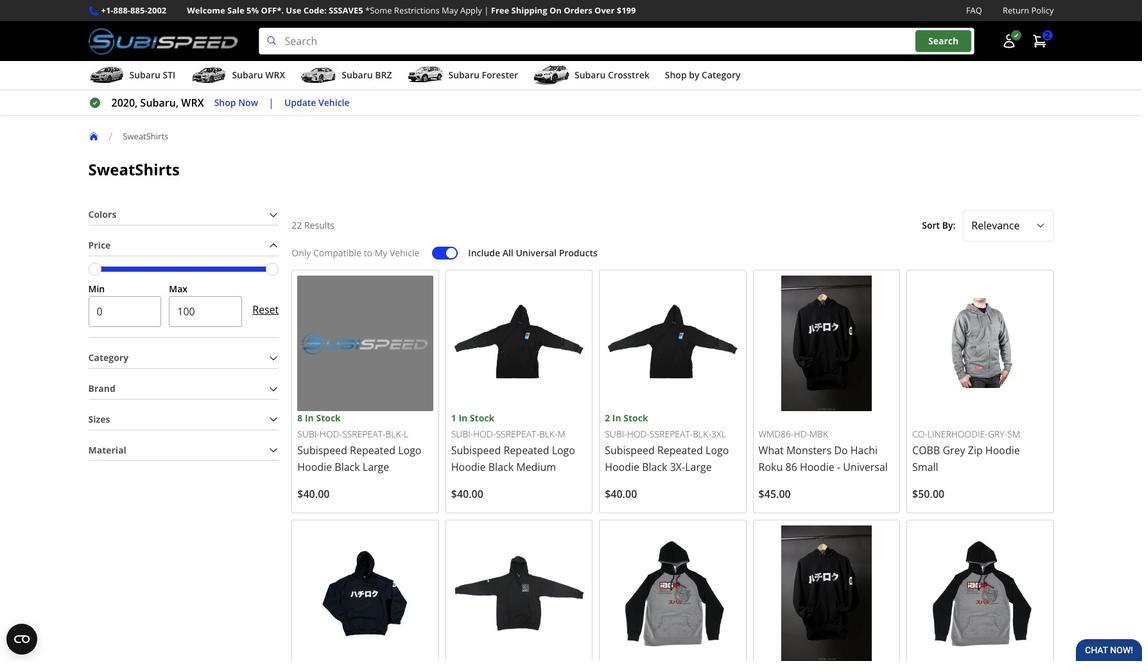 Task type: describe. For each thing, give the bounding box(es) containing it.
large inside 2 in stock subi-hod-ssrepeat-blk-3xl subispeed repeated logo hoodie black 3x-large
[[686, 460, 712, 474]]

1 vertical spatial |
[[269, 96, 274, 110]]

zip
[[969, 443, 983, 457]]

*some
[[366, 4, 392, 16]]

hoodie for subispeed repeated logo hoodie black large
[[298, 460, 332, 474]]

orders
[[564, 4, 593, 16]]

subaru for subaru crosstrek
[[575, 69, 606, 81]]

2 button
[[1026, 28, 1055, 54]]

86
[[786, 460, 798, 474]]

shop now
[[214, 96, 258, 108]]

subi- for subispeed repeated logo hoodie black medium
[[451, 428, 474, 440]]

sort
[[923, 219, 941, 231]]

repeated for medium
[[504, 443, 550, 457]]

1 horizontal spatial |
[[485, 4, 489, 16]]

ft86speedfactory hachi roku hoodie - universal image
[[451, 526, 587, 661]]

search button
[[916, 30, 972, 52]]

medium
[[517, 460, 556, 474]]

logo for subispeed repeated logo hoodie black 3x-large
[[706, 443, 729, 457]]

8
[[298, 412, 303, 424]]

-
[[838, 460, 841, 474]]

do
[[835, 443, 848, 457]]

select... image
[[1036, 221, 1046, 231]]

subaru for subaru sti
[[129, 69, 161, 81]]

apply
[[461, 4, 482, 16]]

stock for subispeed repeated logo hoodie black medium
[[470, 412, 495, 424]]

1 horizontal spatial vehicle
[[390, 247, 420, 259]]

888-
[[113, 4, 130, 16]]

hachi
[[851, 443, 878, 457]]

8 in stock subi-hod-ssrepeat-blk-l subispeed repeated logo hoodie black large
[[298, 412, 422, 474]]

+1-
[[101, 4, 113, 16]]

now
[[238, 96, 258, 108]]

a subaru crosstrek thumbnail image image
[[534, 66, 570, 85]]

button image
[[1002, 33, 1017, 49]]

in for subispeed repeated logo hoodie black large
[[305, 412, 314, 424]]

subispeed for subispeed repeated logo hoodie black large
[[298, 443, 348, 457]]

repeated for 3x-
[[658, 443, 703, 457]]

restrictions
[[394, 4, 440, 16]]

$40.00 for subispeed repeated logo hoodie black large
[[298, 487, 330, 501]]

hoodie inside cobb grey zip hoodie small
[[986, 443, 1021, 457]]

/
[[109, 129, 113, 143]]

subispeed for subispeed repeated logo hoodie black 3x-large
[[605, 443, 655, 457]]

may
[[442, 4, 458, 16]]

free
[[491, 4, 510, 16]]

subispeed for subispeed repeated logo hoodie black medium
[[451, 443, 501, 457]]

grey
[[943, 443, 966, 457]]

code:
[[304, 4, 327, 16]]

off*.
[[261, 4, 284, 16]]

return
[[1003, 4, 1030, 16]]

price button
[[88, 236, 279, 255]]

wmd86-
[[759, 428, 794, 440]]

category button
[[88, 348, 279, 368]]

2 in stock subi-hod-ssrepeat-blk-3xl subispeed repeated logo hoodie black 3x-large
[[605, 412, 729, 474]]

$40.00 for subispeed repeated logo hoodie black medium
[[451, 487, 484, 501]]

subaru sti
[[129, 69, 176, 81]]

+1-888-885-2002
[[101, 4, 167, 16]]

subi- for subispeed repeated logo hoodie black large
[[298, 428, 320, 440]]

update vehicle button
[[285, 96, 350, 110]]

hod- for subispeed repeated logo hoodie black medium
[[474, 428, 496, 440]]

stock for subispeed repeated logo hoodie black 3x-large
[[624, 412, 649, 424]]

faq
[[967, 4, 983, 16]]

cobb grey zip hoodie small image
[[913, 275, 1049, 411]]

$45.00
[[759, 487, 791, 501]]

home image
[[88, 131, 99, 141]]

1 in stock subi-hod-ssrepeat-blk-m subispeed repeated logo hoodie black medium
[[451, 412, 576, 474]]

reset button
[[253, 295, 279, 325]]

minimum slider
[[88, 263, 101, 275]]

on
[[550, 4, 562, 16]]

my
[[375, 247, 388, 259]]

subaru crosstrek button
[[534, 64, 650, 89]]

*some restrictions may apply | free shipping on orders over $199
[[366, 4, 636, 16]]

colors button
[[88, 205, 279, 225]]

2 for 2
[[1046, 29, 1051, 41]]

shop by category button
[[665, 64, 741, 89]]

welcome sale 5% off*. use code: sssave5
[[187, 4, 363, 16]]

to
[[364, 247, 373, 259]]

sale
[[227, 4, 245, 16]]

compatible
[[313, 247, 362, 259]]

black for medium
[[489, 460, 514, 474]]

by
[[690, 69, 700, 81]]

2 for 2 in stock subi-hod-ssrepeat-blk-3xl subispeed repeated logo hoodie black 3x-large
[[605, 412, 610, 424]]

cobb
[[913, 443, 941, 457]]

sti
[[163, 69, 176, 81]]

shop now link
[[214, 96, 258, 110]]

in for subispeed repeated logo hoodie black 3x-large
[[613, 412, 622, 424]]

large inside 8 in stock subi-hod-ssrepeat-blk-l subispeed repeated logo hoodie black large
[[363, 460, 390, 474]]

what monsters do hachi roku 86 hoodie - universal
[[759, 443, 888, 474]]

hoodie for subispeed repeated logo hoodie black medium
[[451, 460, 486, 474]]

welcome
[[187, 4, 225, 16]]

all
[[503, 247, 514, 259]]

subispeed repeated logo hoodie black 3x-large image
[[605, 275, 741, 411]]

hod- for subispeed repeated logo hoodie black 3x-large
[[627, 428, 650, 440]]

shop by category
[[665, 69, 741, 81]]

search
[[929, 35, 959, 47]]

a subaru forester thumbnail image image
[[408, 66, 444, 85]]

hd-
[[794, 428, 810, 440]]

return policy link
[[1003, 4, 1055, 17]]

sort by:
[[923, 219, 956, 231]]

subaru,
[[140, 96, 179, 110]]

price
[[88, 239, 111, 251]]

subaru forester
[[449, 69, 518, 81]]

5%
[[247, 4, 259, 16]]

black for large
[[335, 460, 360, 474]]

gry-
[[989, 428, 1008, 440]]

include
[[469, 247, 501, 259]]

black for 3x-
[[643, 460, 668, 474]]

monsters
[[787, 443, 832, 457]]



Task type: vqa. For each thing, say whether or not it's contained in the screenshot.
the BRZ
yes



Task type: locate. For each thing, give the bounding box(es) containing it.
logo for subispeed repeated logo hoodie black large
[[398, 443, 422, 457]]

subi- inside 8 in stock subi-hod-ssrepeat-blk-l subispeed repeated logo hoodie black large
[[298, 428, 320, 440]]

hoodie inside 2 in stock subi-hod-ssrepeat-blk-3xl subispeed repeated logo hoodie black 3x-large
[[605, 460, 640, 474]]

0 horizontal spatial logo
[[398, 443, 422, 457]]

2 horizontal spatial repeated
[[658, 443, 703, 457]]

black inside 8 in stock subi-hod-ssrepeat-blk-l subispeed repeated logo hoodie black large
[[335, 460, 360, 474]]

what monsters do hachi roku 86 hoodie size l - universal image
[[759, 526, 895, 661]]

1 subaru from the left
[[129, 69, 161, 81]]

logo
[[398, 443, 422, 457], [552, 443, 576, 457], [706, 443, 729, 457]]

blk- for 3x-
[[693, 428, 712, 440]]

iag performance iag closed deck hoodie (black and gray) - size 2xl image
[[913, 526, 1049, 661]]

subaru crosstrek
[[575, 69, 650, 81]]

material
[[88, 444, 126, 456]]

update vehicle
[[285, 96, 350, 108]]

ssrepeat- up 3x-
[[650, 428, 693, 440]]

category
[[702, 69, 741, 81]]

subaru forester button
[[408, 64, 518, 89]]

hod- inside 8 in stock subi-hod-ssrepeat-blk-l subispeed repeated logo hoodie black large
[[320, 428, 342, 440]]

1 horizontal spatial universal
[[844, 460, 888, 474]]

0 vertical spatial 2
[[1046, 29, 1051, 41]]

2 horizontal spatial blk-
[[693, 428, 712, 440]]

1 vertical spatial what monsters do hachi roku 86 hoodie - universal image
[[298, 526, 433, 661]]

1 horizontal spatial blk-
[[540, 428, 558, 440]]

universal inside the what monsters do hachi roku 86 hoodie - universal
[[844, 460, 888, 474]]

stock inside 2 in stock subi-hod-ssrepeat-blk-3xl subispeed repeated logo hoodie black 3x-large
[[624, 412, 649, 424]]

2020,
[[111, 96, 138, 110]]

logo for subispeed repeated logo hoodie black medium
[[552, 443, 576, 457]]

0 vertical spatial wrx
[[266, 69, 285, 81]]

linerhoodie-
[[928, 428, 989, 440]]

black inside 1 in stock subi-hod-ssrepeat-blk-m subispeed repeated logo hoodie black medium
[[489, 460, 514, 474]]

search input field
[[259, 28, 975, 55]]

hoodie left 3x-
[[605, 460, 640, 474]]

subaru
[[129, 69, 161, 81], [232, 69, 263, 81], [342, 69, 373, 81], [449, 69, 480, 81], [575, 69, 606, 81]]

subi- inside 2 in stock subi-hod-ssrepeat-blk-3xl subispeed repeated logo hoodie black 3x-large
[[605, 428, 627, 440]]

include all universal products
[[469, 247, 598, 259]]

1 horizontal spatial what monsters do hachi roku 86 hoodie - universal image
[[759, 275, 895, 411]]

a subaru sti thumbnail image image
[[88, 66, 124, 85]]

crosstrek
[[608, 69, 650, 81]]

0 horizontal spatial in
[[305, 412, 314, 424]]

3xl
[[712, 428, 726, 440]]

0 vertical spatial sweatshirts
[[123, 130, 168, 142]]

roku
[[759, 460, 783, 474]]

0 horizontal spatial universal
[[516, 247, 557, 259]]

hod-
[[320, 428, 342, 440], [474, 428, 496, 440], [627, 428, 650, 440]]

in inside 8 in stock subi-hod-ssrepeat-blk-l subispeed repeated logo hoodie black large
[[305, 412, 314, 424]]

category
[[88, 352, 129, 364]]

1 vertical spatial universal
[[844, 460, 888, 474]]

repeated inside 1 in stock subi-hod-ssrepeat-blk-m subispeed repeated logo hoodie black medium
[[504, 443, 550, 457]]

3 $40.00 from the left
[[605, 487, 638, 501]]

shop for shop by category
[[665, 69, 687, 81]]

universal
[[516, 247, 557, 259], [844, 460, 888, 474]]

wmd86-hd-mbk
[[759, 428, 829, 440]]

0 horizontal spatial subi-
[[298, 428, 320, 440]]

logo down "l"
[[398, 443, 422, 457]]

sizes button
[[88, 410, 279, 430]]

885-
[[130, 4, 147, 16]]

1 horizontal spatial subispeed
[[451, 443, 501, 457]]

3x-
[[671, 460, 686, 474]]

1 vertical spatial shop
[[214, 96, 236, 108]]

0 vertical spatial what monsters do hachi roku 86 hoodie - universal image
[[759, 275, 895, 411]]

1 horizontal spatial repeated
[[504, 443, 550, 457]]

2 subaru from the left
[[232, 69, 263, 81]]

subaru left crosstrek
[[575, 69, 606, 81]]

shop for shop now
[[214, 96, 236, 108]]

logo inside 1 in stock subi-hod-ssrepeat-blk-m subispeed repeated logo hoodie black medium
[[552, 443, 576, 457]]

$50.00
[[913, 487, 945, 501]]

1 subi- from the left
[[298, 428, 320, 440]]

2 ssrepeat- from the left
[[496, 428, 540, 440]]

wrx inside dropdown button
[[266, 69, 285, 81]]

brz
[[375, 69, 392, 81]]

2 inside 2 in stock subi-hod-ssrepeat-blk-3xl subispeed repeated logo hoodie black 3x-large
[[605, 412, 610, 424]]

3 subaru from the left
[[342, 69, 373, 81]]

subispeed inside 2 in stock subi-hod-ssrepeat-blk-3xl subispeed repeated logo hoodie black 3x-large
[[605, 443, 655, 457]]

0 horizontal spatial stock
[[316, 412, 341, 424]]

0 horizontal spatial subispeed
[[298, 443, 348, 457]]

subispeed inside 8 in stock subi-hod-ssrepeat-blk-l subispeed repeated logo hoodie black large
[[298, 443, 348, 457]]

subispeed inside 1 in stock subi-hod-ssrepeat-blk-m subispeed repeated logo hoodie black medium
[[451, 443, 501, 457]]

0 horizontal spatial wrx
[[181, 96, 204, 110]]

policy
[[1032, 4, 1055, 16]]

0 horizontal spatial blk-
[[386, 428, 404, 440]]

22
[[292, 219, 302, 231]]

brand button
[[88, 379, 279, 399]]

0 horizontal spatial ssrepeat-
[[342, 428, 386, 440]]

subi- down 1
[[451, 428, 474, 440]]

results
[[304, 219, 335, 231]]

0 vertical spatial shop
[[665, 69, 687, 81]]

Select... button
[[964, 210, 1055, 241]]

subaru wrx
[[232, 69, 285, 81]]

vehicle right "my"
[[390, 247, 420, 259]]

black inside 2 in stock subi-hod-ssrepeat-blk-3xl subispeed repeated logo hoodie black 3x-large
[[643, 460, 668, 474]]

0 vertical spatial universal
[[516, 247, 557, 259]]

blk- inside 8 in stock subi-hod-ssrepeat-blk-l subispeed repeated logo hoodie black large
[[386, 428, 404, 440]]

subaru left sti
[[129, 69, 161, 81]]

over
[[595, 4, 615, 16]]

subispeed logo image
[[88, 28, 238, 55]]

| right now at the left top of page
[[269, 96, 274, 110]]

0 horizontal spatial hod-
[[320, 428, 342, 440]]

mbk
[[810, 428, 829, 440]]

hoodie down gry-
[[986, 443, 1021, 457]]

0 horizontal spatial what monsters do hachi roku 86 hoodie - universal image
[[298, 526, 433, 661]]

2 stock from the left
[[470, 412, 495, 424]]

blk- inside 1 in stock subi-hod-ssrepeat-blk-m subispeed repeated logo hoodie black medium
[[540, 428, 558, 440]]

2 repeated from the left
[[504, 443, 550, 457]]

ssrepeat- for 3x-
[[650, 428, 693, 440]]

subaru brz
[[342, 69, 392, 81]]

wrx down a subaru wrx thumbnail image
[[181, 96, 204, 110]]

2 hod- from the left
[[474, 428, 496, 440]]

Max text field
[[169, 296, 242, 327]]

2 horizontal spatial in
[[613, 412, 622, 424]]

wrx
[[266, 69, 285, 81], [181, 96, 204, 110]]

shop left now at the left top of page
[[214, 96, 236, 108]]

2 subi- from the left
[[451, 428, 474, 440]]

$40.00 for subispeed repeated logo hoodie black 3x-large
[[605, 487, 638, 501]]

blk-
[[386, 428, 404, 440], [540, 428, 558, 440], [693, 428, 712, 440]]

1 vertical spatial vehicle
[[390, 247, 420, 259]]

max
[[169, 282, 188, 295]]

1 horizontal spatial stock
[[470, 412, 495, 424]]

1 horizontal spatial ssrepeat-
[[496, 428, 540, 440]]

blk- for large
[[386, 428, 404, 440]]

subaru sti button
[[88, 64, 176, 89]]

1 $40.00 from the left
[[298, 487, 330, 501]]

subaru left 'forester'
[[449, 69, 480, 81]]

subaru left brz
[[342, 69, 373, 81]]

1 vertical spatial wrx
[[181, 96, 204, 110]]

ssrepeat- for large
[[342, 428, 386, 440]]

min
[[88, 282, 105, 295]]

repeated inside 2 in stock subi-hod-ssrepeat-blk-3xl subispeed repeated logo hoodie black 3x-large
[[658, 443, 703, 457]]

subaru for subaru forester
[[449, 69, 480, 81]]

stock for subispeed repeated logo hoodie black large
[[316, 412, 341, 424]]

repeated for large
[[350, 443, 396, 457]]

subaru wrx button
[[191, 64, 285, 89]]

0 horizontal spatial 2
[[605, 412, 610, 424]]

hoodie down 1
[[451, 460, 486, 474]]

subi- down 8
[[298, 428, 320, 440]]

m
[[558, 428, 566, 440]]

1 blk- from the left
[[386, 428, 404, 440]]

3 subispeed from the left
[[605, 443, 655, 457]]

subi- for subispeed repeated logo hoodie black 3x-large
[[605, 428, 627, 440]]

wrx up the "update"
[[266, 69, 285, 81]]

2 in from the left
[[459, 412, 468, 424]]

1 vertical spatial sweatshirts
[[88, 159, 180, 180]]

2 logo from the left
[[552, 443, 576, 457]]

in inside 1 in stock subi-hod-ssrepeat-blk-m subispeed repeated logo hoodie black medium
[[459, 412, 468, 424]]

0 horizontal spatial $40.00
[[298, 487, 330, 501]]

subi- right 'm'
[[605, 428, 627, 440]]

$40.00
[[298, 487, 330, 501], [451, 487, 484, 501], [605, 487, 638, 501]]

3 in from the left
[[613, 412, 622, 424]]

1 ssrepeat- from the left
[[342, 428, 386, 440]]

3 black from the left
[[643, 460, 668, 474]]

3 logo from the left
[[706, 443, 729, 457]]

2 subispeed from the left
[[451, 443, 501, 457]]

1 stock from the left
[[316, 412, 341, 424]]

hoodie
[[986, 443, 1021, 457], [298, 460, 332, 474], [451, 460, 486, 474], [605, 460, 640, 474], [800, 460, 835, 474]]

subaru for subaru wrx
[[232, 69, 263, 81]]

1 subispeed from the left
[[298, 443, 348, 457]]

stock inside 8 in stock subi-hod-ssrepeat-blk-l subispeed repeated logo hoodie black large
[[316, 412, 341, 424]]

repeated inside 8 in stock subi-hod-ssrepeat-blk-l subispeed repeated logo hoodie black large
[[350, 443, 396, 457]]

subispeed repeated logo hoodie black medium image
[[451, 275, 587, 411]]

1 vertical spatial 2
[[605, 412, 610, 424]]

blk- inside 2 in stock subi-hod-ssrepeat-blk-3xl subispeed repeated logo hoodie black 3x-large
[[693, 428, 712, 440]]

subaru up now at the left top of page
[[232, 69, 263, 81]]

1 hod- from the left
[[320, 428, 342, 440]]

subaru brz button
[[301, 64, 392, 89]]

1 horizontal spatial $40.00
[[451, 487, 484, 501]]

ssrepeat- for medium
[[496, 428, 540, 440]]

subispeed
[[298, 443, 348, 457], [451, 443, 501, 457], [605, 443, 655, 457]]

0 vertical spatial vehicle
[[319, 96, 350, 108]]

0 horizontal spatial repeated
[[350, 443, 396, 457]]

maximum slider
[[266, 263, 279, 275]]

update
[[285, 96, 316, 108]]

3 hod- from the left
[[627, 428, 650, 440]]

$199
[[617, 4, 636, 16]]

ssrepeat- up medium
[[496, 428, 540, 440]]

1 horizontal spatial logo
[[552, 443, 576, 457]]

2 large from the left
[[686, 460, 712, 474]]

only
[[292, 247, 311, 259]]

0 horizontal spatial black
[[335, 460, 360, 474]]

logo inside 8 in stock subi-hod-ssrepeat-blk-l subispeed repeated logo hoodie black large
[[398, 443, 422, 457]]

sweatshirts down sweatshirts link
[[88, 159, 180, 180]]

in
[[305, 412, 314, 424], [459, 412, 468, 424], [613, 412, 622, 424]]

universal down hachi
[[844, 460, 888, 474]]

2 horizontal spatial hod-
[[627, 428, 650, 440]]

4 subaru from the left
[[449, 69, 480, 81]]

what
[[759, 443, 784, 457]]

hoodie inside 8 in stock subi-hod-ssrepeat-blk-l subispeed repeated logo hoodie black large
[[298, 460, 332, 474]]

logo down 'm'
[[552, 443, 576, 457]]

a subaru wrx thumbnail image image
[[191, 66, 227, 85]]

2 horizontal spatial subispeed
[[605, 443, 655, 457]]

hoodie inside the what monsters do hachi roku 86 hoodie - universal
[[800, 460, 835, 474]]

1 horizontal spatial hod-
[[474, 428, 496, 440]]

hoodie down 8
[[298, 460, 332, 474]]

| left free
[[485, 4, 489, 16]]

stock inside 1 in stock subi-hod-ssrepeat-blk-m subispeed repeated logo hoodie black medium
[[470, 412, 495, 424]]

reset
[[253, 303, 279, 317]]

hod- inside 2 in stock subi-hod-ssrepeat-blk-3xl subispeed repeated logo hoodie black 3x-large
[[627, 428, 650, 440]]

material button
[[88, 440, 279, 460]]

sweatshirts link
[[123, 130, 179, 142]]

subaru for subaru brz
[[342, 69, 373, 81]]

ssrepeat- left "l"
[[342, 428, 386, 440]]

open widget image
[[6, 624, 37, 655]]

sssave5
[[329, 4, 363, 16]]

2 inside button
[[1046, 29, 1051, 41]]

1 horizontal spatial shop
[[665, 69, 687, 81]]

subi- inside 1 in stock subi-hod-ssrepeat-blk-m subispeed repeated logo hoodie black medium
[[451, 428, 474, 440]]

vehicle down subaru brz dropdown button
[[319, 96, 350, 108]]

co-
[[913, 428, 928, 440]]

3 repeated from the left
[[658, 443, 703, 457]]

3 subi- from the left
[[605, 428, 627, 440]]

blk- for medium
[[540, 428, 558, 440]]

what monsters do hachi roku 86 hoodie - universal image
[[759, 275, 895, 411], [298, 526, 433, 661]]

0 horizontal spatial vehicle
[[319, 96, 350, 108]]

products
[[559, 247, 598, 259]]

shop inside dropdown button
[[665, 69, 687, 81]]

3 stock from the left
[[624, 412, 649, 424]]

2 horizontal spatial $40.00
[[605, 487, 638, 501]]

1 black from the left
[[335, 460, 360, 474]]

1 horizontal spatial large
[[686, 460, 712, 474]]

logo down the 3xl
[[706, 443, 729, 457]]

sweatshirts right /
[[123, 130, 168, 142]]

hod- for subispeed repeated logo hoodie black large
[[320, 428, 342, 440]]

2 horizontal spatial ssrepeat-
[[650, 428, 693, 440]]

0 horizontal spatial large
[[363, 460, 390, 474]]

ssrepeat- inside 1 in stock subi-hod-ssrepeat-blk-m subispeed repeated logo hoodie black medium
[[496, 428, 540, 440]]

1 horizontal spatial in
[[459, 412, 468, 424]]

in inside 2 in stock subi-hod-ssrepeat-blk-3xl subispeed repeated logo hoodie black 3x-large
[[613, 412, 622, 424]]

sweatshirts
[[123, 130, 168, 142], [88, 159, 180, 180]]

1 horizontal spatial black
[[489, 460, 514, 474]]

a subaru brz thumbnail image image
[[301, 66, 337, 85]]

2 horizontal spatial stock
[[624, 412, 649, 424]]

3 blk- from the left
[[693, 428, 712, 440]]

forester
[[482, 69, 518, 81]]

iag performance iag closed deck hoodie / black and gray  / size - s image
[[605, 526, 741, 661]]

1 logo from the left
[[398, 443, 422, 457]]

faq link
[[967, 4, 983, 17]]

2 $40.00 from the left
[[451, 487, 484, 501]]

hoodie down monsters
[[800, 460, 835, 474]]

hoodie inside 1 in stock subi-hod-ssrepeat-blk-m subispeed repeated logo hoodie black medium
[[451, 460, 486, 474]]

in for subispeed repeated logo hoodie black medium
[[459, 412, 468, 424]]

3 ssrepeat- from the left
[[650, 428, 693, 440]]

2 horizontal spatial subi-
[[605, 428, 627, 440]]

colors
[[88, 208, 117, 220]]

vehicle inside "button"
[[319, 96, 350, 108]]

1 horizontal spatial subi-
[[451, 428, 474, 440]]

shop left the by
[[665, 69, 687, 81]]

2 horizontal spatial logo
[[706, 443, 729, 457]]

1 horizontal spatial 2
[[1046, 29, 1051, 41]]

2
[[1046, 29, 1051, 41], [605, 412, 610, 424]]

1 large from the left
[[363, 460, 390, 474]]

0 horizontal spatial |
[[269, 96, 274, 110]]

logo inside 2 in stock subi-hod-ssrepeat-blk-3xl subispeed repeated logo hoodie black 3x-large
[[706, 443, 729, 457]]

5 subaru from the left
[[575, 69, 606, 81]]

hod- inside 1 in stock subi-hod-ssrepeat-blk-m subispeed repeated logo hoodie black medium
[[474, 428, 496, 440]]

ssrepeat- inside 8 in stock subi-hod-ssrepeat-blk-l subispeed repeated logo hoodie black large
[[342, 428, 386, 440]]

hoodie for subispeed repeated logo hoodie black 3x-large
[[605, 460, 640, 474]]

1
[[451, 412, 457, 424]]

2020, subaru, wrx
[[111, 96, 204, 110]]

only compatible to my vehicle
[[292, 247, 420, 259]]

0 vertical spatial |
[[485, 4, 489, 16]]

by:
[[943, 219, 956, 231]]

Min text field
[[88, 296, 161, 327]]

2002
[[147, 4, 167, 16]]

shipping
[[512, 4, 548, 16]]

1 repeated from the left
[[350, 443, 396, 457]]

2 blk- from the left
[[540, 428, 558, 440]]

0 horizontal spatial shop
[[214, 96, 236, 108]]

22 results
[[292, 219, 335, 231]]

1 horizontal spatial wrx
[[266, 69, 285, 81]]

2 black from the left
[[489, 460, 514, 474]]

1 in from the left
[[305, 412, 314, 424]]

subispeed repeated logo hoodie black large image
[[298, 275, 433, 411]]

l
[[404, 428, 409, 440]]

universal right all
[[516, 247, 557, 259]]

co-linerhoodie-gry-sm
[[913, 428, 1021, 440]]

ssrepeat- inside 2 in stock subi-hod-ssrepeat-blk-3xl subispeed repeated logo hoodie black 3x-large
[[650, 428, 693, 440]]

2 horizontal spatial black
[[643, 460, 668, 474]]



